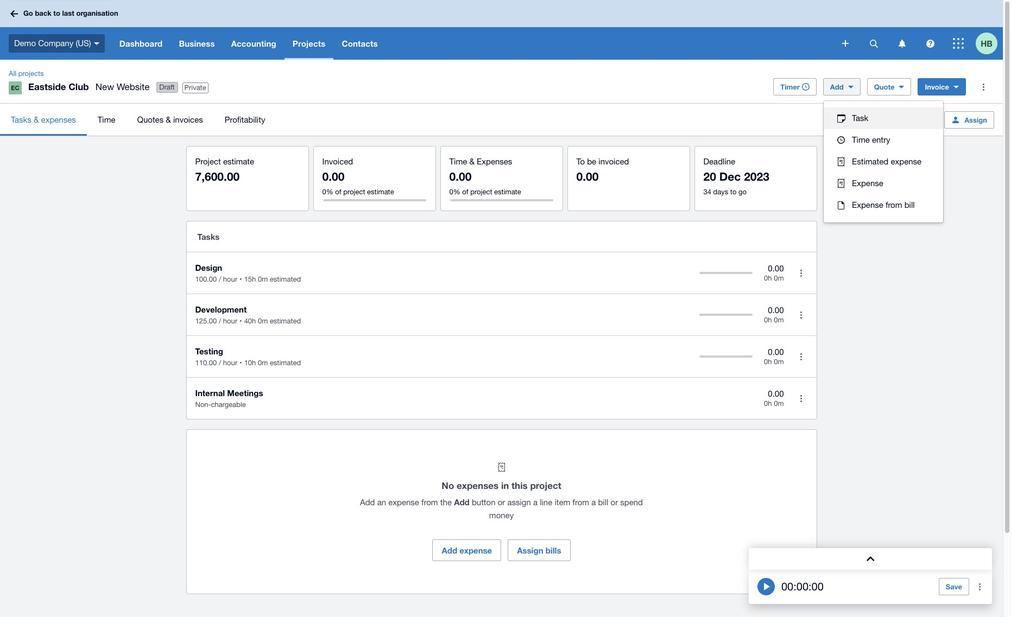 Task type: vqa. For each thing, say whether or not it's contained in the screenshot.


Task type: describe. For each thing, give the bounding box(es) containing it.
& for tasks
[[34, 115, 39, 124]]

days
[[714, 188, 729, 196]]

/ for design
[[219, 275, 221, 284]]

contacts button
[[334, 27, 386, 60]]

go back to last organisation
[[23, 9, 118, 18]]

assign bills
[[517, 546, 562, 556]]

add button
[[824, 78, 861, 96]]

& for quotes
[[166, 115, 171, 124]]

all projects
[[9, 70, 44, 78]]

design
[[195, 263, 222, 273]]

hour for testing
[[223, 359, 238, 367]]

4 0h from the top
[[765, 400, 772, 408]]

back
[[35, 9, 51, 18]]

timer button
[[774, 78, 817, 96]]

expense from bill
[[853, 201, 915, 210]]

wrapper image for task
[[835, 114, 848, 123]]

invoiced
[[323, 157, 353, 166]]

entry
[[873, 135, 891, 145]]

accounting
[[231, 39, 276, 48]]

project for expenses
[[531, 480, 562, 492]]

an
[[377, 498, 386, 508]]

assign bills link
[[508, 540, 571, 562]]

non-
[[195, 401, 211, 409]]

110.00
[[195, 359, 217, 367]]

banner containing hb
[[0, 0, 1004, 60]]

design 100.00 / hour • 15h 0m estimated
[[195, 263, 301, 284]]

task
[[853, 114, 869, 123]]

estimated
[[853, 157, 889, 166]]

time & expenses 0.00 0% of project estimate
[[450, 157, 521, 196]]

deadline
[[704, 157, 736, 166]]

all
[[9, 70, 16, 78]]

no expenses in this project
[[442, 480, 562, 492]]

assign for assign bills
[[517, 546, 544, 556]]

new website
[[95, 82, 150, 92]]

1 or from the left
[[498, 498, 506, 508]]

/ for development
[[219, 317, 221, 325]]

7,600.00
[[195, 170, 240, 184]]

project
[[195, 157, 221, 166]]

contacts
[[342, 39, 378, 48]]

• for design
[[240, 275, 242, 284]]

company
[[38, 38, 73, 48]]

add expense
[[442, 546, 492, 556]]

10h
[[244, 359, 256, 367]]

2023
[[745, 170, 770, 184]]

organisation
[[76, 9, 118, 18]]

list box containing task
[[824, 101, 944, 223]]

invoice button
[[919, 78, 967, 96]]

business button
[[171, 27, 223, 60]]

project for 0.00
[[344, 188, 365, 196]]

0h for design
[[765, 275, 772, 283]]

4 0.00 0h 0m from the top
[[765, 389, 784, 408]]

eastside
[[28, 81, 66, 92]]

quotes & invoices
[[137, 115, 203, 124]]

expenses
[[477, 157, 513, 166]]

no
[[442, 480, 454, 492]]

expense for expense
[[853, 179, 884, 188]]

project inside the time & expenses 0.00 0% of project estimate
[[471, 188, 493, 196]]

demo company (us)
[[14, 38, 91, 48]]

invoice
[[926, 83, 950, 91]]

15h
[[244, 275, 256, 284]]

hb
[[981, 38, 993, 48]]

button
[[472, 498, 496, 508]]

go
[[739, 188, 747, 196]]

time for time entry
[[853, 135, 870, 145]]

assign button
[[945, 111, 995, 129]]

expenses inside 'link'
[[41, 115, 76, 124]]

navigation inside banner
[[111, 27, 835, 60]]

dec
[[720, 170, 741, 184]]

money
[[490, 511, 514, 521]]

of inside the time & expenses 0.00 0% of project estimate
[[463, 188, 469, 196]]

tasks for tasks
[[198, 232, 220, 242]]

dashboard link
[[111, 27, 171, 60]]

spend
[[621, 498, 643, 508]]

expense inside add an expense from the add button or assign a line item from a bill or spend money
[[389, 498, 419, 508]]

invoices
[[173, 115, 203, 124]]

go back to last organisation link
[[7, 4, 125, 23]]

wrapper image for expense from bill
[[835, 201, 848, 209]]

expense for estimated expense
[[891, 157, 922, 166]]

last
[[62, 9, 74, 18]]

internal meetings non-chargeable
[[195, 389, 263, 409]]

more options image for testing
[[791, 346, 813, 368]]

tasks & expenses
[[11, 115, 76, 124]]

projects
[[18, 70, 44, 78]]

internal
[[195, 389, 225, 398]]

0.00 0h 0m for testing
[[765, 348, 784, 366]]

time entry button
[[824, 129, 944, 151]]

the
[[441, 498, 452, 508]]

add an expense from the add button or assign a line item from a bill or spend money
[[360, 498, 643, 521]]

profitability
[[225, 115, 265, 124]]

add right the
[[454, 498, 470, 508]]

meetings
[[227, 389, 263, 398]]

development 125.00 / hour • 40h 0m estimated
[[195, 305, 301, 325]]

to
[[577, 157, 585, 166]]

hb button
[[976, 27, 1004, 60]]

0m inside testing 110.00 / hour • 10h 0m estimated
[[258, 359, 268, 367]]

0h for testing
[[765, 358, 772, 366]]

tasks & expenses link
[[0, 104, 87, 136]]

dashboard
[[119, 39, 163, 48]]

add for add an expense from the add button or assign a line item from a bill or spend money
[[360, 498, 375, 508]]

projects
[[293, 39, 326, 48]]

0.00 inside to be invoiced 0.00
[[577, 170, 599, 184]]

0m inside development 125.00 / hour • 40h 0m estimated
[[258, 317, 268, 325]]

wrapper image for time entry
[[835, 136, 848, 144]]

start timer image
[[758, 579, 775, 596]]

deadline 20 dec 2023 34 days to go
[[704, 157, 770, 196]]

0% inside "invoiced 0.00 0% of project estimate"
[[323, 188, 333, 196]]

125.00
[[195, 317, 217, 325]]



Task type: locate. For each thing, give the bounding box(es) containing it.
/ inside development 125.00 / hour • 40h 0m estimated
[[219, 317, 221, 325]]

estimated inside development 125.00 / hour • 40h 0m estimated
[[270, 317, 301, 325]]

1 horizontal spatial time
[[450, 157, 467, 166]]

project inside "invoiced 0.00 0% of project estimate"
[[344, 188, 365, 196]]

1 vertical spatial wrapper image
[[835, 179, 848, 189]]

0 vertical spatial to
[[53, 9, 60, 18]]

of
[[335, 188, 342, 196], [463, 188, 469, 196]]

0.00 0h 0m
[[765, 264, 784, 283], [765, 306, 784, 325], [765, 348, 784, 366], [765, 389, 784, 408]]

svg image left the 'go'
[[10, 10, 18, 17]]

1 wrapper image from the top
[[835, 136, 848, 144]]

estimate inside "invoiced 0.00 0% of project estimate"
[[367, 188, 394, 196]]

a left line
[[534, 498, 538, 508]]

0 vertical spatial estimated
[[270, 275, 301, 284]]

1 horizontal spatial of
[[463, 188, 469, 196]]

1 horizontal spatial project
[[471, 188, 493, 196]]

wrapper image left estimated on the right of the page
[[835, 157, 848, 167]]

• for testing
[[240, 359, 242, 367]]

wrapper image left the expense from bill
[[835, 201, 848, 209]]

0% inside the time & expenses 0.00 0% of project estimate
[[450, 188, 461, 196]]

estimated for development
[[270, 317, 301, 325]]

wrapper image left task
[[835, 114, 848, 123]]

or up money
[[498, 498, 506, 508]]

svg image right (us)
[[94, 42, 99, 45]]

assign down invoice popup button
[[965, 115, 988, 124]]

3 0.00 0h 0m from the top
[[765, 348, 784, 366]]

bill
[[905, 201, 915, 210], [599, 498, 609, 508]]

estimated expense
[[853, 157, 922, 166]]

0 horizontal spatial &
[[34, 115, 39, 124]]

navigation
[[111, 27, 835, 60]]

1 horizontal spatial &
[[166, 115, 171, 124]]

1 horizontal spatial to
[[731, 188, 737, 196]]

estimated expense button
[[824, 151, 944, 173]]

• left 40h on the bottom
[[240, 317, 242, 325]]

2 estimated from the top
[[270, 317, 301, 325]]

2 of from the left
[[463, 188, 469, 196]]

0 horizontal spatial assign
[[517, 546, 544, 556]]

line
[[540, 498, 553, 508]]

assign inside button
[[965, 115, 988, 124]]

bill left spend
[[599, 498, 609, 508]]

0 horizontal spatial project
[[344, 188, 365, 196]]

2 or from the left
[[611, 498, 618, 508]]

3 wrapper image from the top
[[835, 201, 848, 209]]

1 horizontal spatial more options image
[[973, 76, 995, 98]]

1 expense from the top
[[853, 179, 884, 188]]

0 vertical spatial expense
[[853, 179, 884, 188]]

bill inside 'link'
[[905, 201, 915, 210]]

add for add
[[831, 83, 844, 91]]

2 hour from the top
[[223, 317, 238, 325]]

1 vertical spatial /
[[219, 317, 221, 325]]

3 / from the top
[[219, 359, 221, 367]]

chargeable
[[211, 401, 246, 409]]

1 horizontal spatial bill
[[905, 201, 915, 210]]

1 vertical spatial bill
[[599, 498, 609, 508]]

1 horizontal spatial tasks
[[198, 232, 220, 242]]

0 horizontal spatial time
[[98, 115, 115, 124]]

2 wrapper image from the top
[[835, 157, 848, 167]]

svg image
[[870, 39, 878, 48], [927, 39, 935, 48], [843, 40, 849, 47], [94, 42, 99, 45]]

time inside button
[[853, 135, 870, 145]]

1 0h from the top
[[765, 275, 772, 283]]

2 • from the top
[[240, 317, 242, 325]]

expense inside button
[[891, 157, 922, 166]]

1 horizontal spatial expenses
[[457, 480, 499, 492]]

wrapper image down estimated expense button
[[835, 179, 848, 189]]

1 vertical spatial to
[[731, 188, 737, 196]]

demo
[[14, 38, 36, 48]]

0 vertical spatial assign
[[965, 115, 988, 124]]

2 vertical spatial expense
[[460, 546, 492, 556]]

bill inside add an expense from the add button or assign a line item from a bill or spend money
[[599, 498, 609, 508]]

more options image for design
[[791, 262, 813, 284]]

1 of from the left
[[335, 188, 342, 196]]

tasks down ec
[[11, 115, 31, 124]]

profitability link
[[214, 104, 276, 136]]

0 vertical spatial bill
[[905, 201, 915, 210]]

/ right 100.00
[[219, 275, 221, 284]]

eastside club
[[28, 81, 89, 92]]

2 horizontal spatial expense
[[891, 157, 922, 166]]

save
[[946, 583, 963, 592]]

0 vertical spatial expense
[[891, 157, 922, 166]]

expense button
[[824, 173, 944, 195]]

add down the
[[442, 546, 458, 556]]

& right quotes
[[166, 115, 171, 124]]

estimate inside project estimate 7,600.00
[[223, 157, 254, 166]]

hour for development
[[223, 317, 238, 325]]

this
[[512, 480, 528, 492]]

wrapper image inside expense from bill 'link'
[[835, 201, 848, 209]]

ec
[[11, 84, 19, 91]]

• left "15h" at left
[[240, 275, 242, 284]]

to inside deadline 20 dec 2023 34 days to go
[[731, 188, 737, 196]]

0 horizontal spatial expense
[[389, 498, 419, 508]]

1 horizontal spatial 0%
[[450, 188, 461, 196]]

wrapper image inside 'task' button
[[835, 114, 848, 123]]

1 vertical spatial wrapper image
[[835, 157, 848, 167]]

time for time & expenses 0.00 0% of project estimate
[[450, 157, 467, 166]]

1 vertical spatial tasks
[[198, 232, 220, 242]]

project
[[344, 188, 365, 196], [471, 188, 493, 196], [531, 480, 562, 492]]

0 vertical spatial •
[[240, 275, 242, 284]]

club
[[69, 81, 89, 92]]

& inside 'link'
[[34, 115, 39, 124]]

from inside 'link'
[[886, 201, 903, 210]]

navigation containing dashboard
[[111, 27, 835, 60]]

to left go
[[731, 188, 737, 196]]

quote button
[[868, 78, 912, 96]]

tasks inside 'link'
[[11, 115, 31, 124]]

1 horizontal spatial estimate
[[367, 188, 394, 196]]

from down expense button
[[886, 201, 903, 210]]

1 vertical spatial expense
[[853, 201, 884, 210]]

from
[[886, 201, 903, 210], [422, 498, 438, 508], [573, 498, 590, 508]]

& inside the time & expenses 0.00 0% of project estimate
[[470, 157, 475, 166]]

from left the
[[422, 498, 438, 508]]

expense for expense from bill
[[853, 201, 884, 210]]

0.00 inside the time & expenses 0.00 0% of project estimate
[[450, 170, 472, 184]]

2 horizontal spatial &
[[470, 157, 475, 166]]

expense down expense button
[[853, 201, 884, 210]]

to
[[53, 9, 60, 18], [731, 188, 737, 196]]

item
[[555, 498, 571, 508]]

0 vertical spatial tasks
[[11, 115, 31, 124]]

group containing task
[[824, 101, 944, 223]]

1 0.00 0h 0m from the top
[[765, 264, 784, 283]]

2 horizontal spatial from
[[886, 201, 903, 210]]

• inside development 125.00 / hour • 40h 0m estimated
[[240, 317, 242, 325]]

expenses down eastside club
[[41, 115, 76, 124]]

0 horizontal spatial from
[[422, 498, 438, 508]]

1 vertical spatial expense
[[389, 498, 419, 508]]

0 horizontal spatial expenses
[[41, 115, 76, 124]]

wrapper image left time entry
[[835, 136, 848, 144]]

• inside design 100.00 / hour • 15h 0m estimated
[[240, 275, 242, 284]]

time for time
[[98, 115, 115, 124]]

3 • from the top
[[240, 359, 242, 367]]

1 vertical spatial more options image
[[791, 388, 813, 410]]

project estimate 7,600.00
[[195, 157, 254, 184]]

3 estimated from the top
[[270, 359, 301, 367]]

group
[[824, 101, 944, 223]]

0 horizontal spatial or
[[498, 498, 506, 508]]

0 horizontal spatial of
[[335, 188, 342, 196]]

/ down development
[[219, 317, 221, 325]]

add expense button
[[433, 540, 502, 562]]

private
[[184, 84, 206, 92]]

expense from bill link
[[824, 195, 944, 216]]

invoiced 0.00 0% of project estimate
[[323, 157, 394, 196]]

svg image up add popup button
[[843, 40, 849, 47]]

& down "eastside"
[[34, 115, 39, 124]]

expense right an
[[389, 498, 419, 508]]

svg image up quote
[[870, 39, 878, 48]]

40h
[[244, 317, 256, 325]]

2 horizontal spatial svg image
[[954, 38, 965, 49]]

1 a from the left
[[534, 498, 538, 508]]

estimate
[[223, 157, 254, 166], [367, 188, 394, 196], [495, 188, 521, 196]]

2 0h from the top
[[765, 316, 772, 325]]

0h for development
[[765, 316, 772, 325]]

0.00 0h 0m for design
[[765, 264, 784, 283]]

1 • from the top
[[240, 275, 242, 284]]

0 vertical spatial wrapper image
[[835, 136, 848, 144]]

wrapper image for expense
[[835, 179, 848, 189]]

2 horizontal spatial time
[[853, 135, 870, 145]]

/ right 110.00
[[219, 359, 221, 367]]

&
[[34, 115, 39, 124], [166, 115, 171, 124], [470, 157, 475, 166]]

svg image inside demo company (us) popup button
[[94, 42, 99, 45]]

1 horizontal spatial svg image
[[899, 39, 906, 48]]

0.00 inside "invoiced 0.00 0% of project estimate"
[[323, 170, 345, 184]]

1 wrapper image from the top
[[835, 114, 848, 123]]

to inside banner
[[53, 9, 60, 18]]

banner
[[0, 0, 1004, 60]]

wrapper image
[[835, 136, 848, 144], [835, 179, 848, 189], [835, 201, 848, 209]]

accounting button
[[223, 27, 285, 60]]

quotes & invoices link
[[126, 104, 214, 136]]

2 vertical spatial •
[[240, 359, 242, 367]]

1 0% from the left
[[323, 188, 333, 196]]

from right item
[[573, 498, 590, 508]]

hour
[[223, 275, 238, 284], [223, 317, 238, 325], [223, 359, 238, 367]]

(us)
[[76, 38, 91, 48]]

time left entry
[[853, 135, 870, 145]]

wrapper image inside 'time entry' button
[[835, 136, 848, 144]]

0.00
[[323, 170, 345, 184], [450, 170, 472, 184], [577, 170, 599, 184], [769, 264, 784, 273], [769, 306, 784, 315], [769, 348, 784, 357], [769, 389, 784, 399]]

hour left "15h" at left
[[223, 275, 238, 284]]

/
[[219, 275, 221, 284], [219, 317, 221, 325], [219, 359, 221, 367]]

2 0.00 0h 0m from the top
[[765, 306, 784, 325]]

1 vertical spatial •
[[240, 317, 242, 325]]

& left expenses
[[470, 157, 475, 166]]

3 0h from the top
[[765, 358, 772, 366]]

1 horizontal spatial from
[[573, 498, 590, 508]]

quotes
[[137, 115, 164, 124]]

expense down money
[[460, 546, 492, 556]]

2 wrapper image from the top
[[835, 179, 848, 189]]

34
[[704, 188, 712, 196]]

estimated right "15h" at left
[[270, 275, 301, 284]]

1 vertical spatial hour
[[223, 317, 238, 325]]

projects button
[[285, 27, 334, 60]]

2 0% from the left
[[450, 188, 461, 196]]

business
[[179, 39, 215, 48]]

hour inside testing 110.00 / hour • 10h 0m estimated
[[223, 359, 238, 367]]

wrapper image inside expense button
[[835, 179, 848, 189]]

timer
[[781, 83, 800, 91]]

0m
[[774, 275, 784, 283], [258, 275, 268, 284], [774, 316, 784, 325], [258, 317, 268, 325], [774, 358, 784, 366], [258, 359, 268, 367], [774, 400, 784, 408]]

svg image inside go back to last organisation link
[[10, 10, 18, 17]]

100.00
[[195, 275, 217, 284]]

00:00:00
[[782, 581, 824, 593]]

1 horizontal spatial assign
[[965, 115, 988, 124]]

expense
[[891, 157, 922, 166], [389, 498, 419, 508], [460, 546, 492, 556]]

0 horizontal spatial tasks
[[11, 115, 31, 124]]

• for development
[[240, 317, 242, 325]]

expense down 'time entry' button
[[891, 157, 922, 166]]

project up line
[[531, 480, 562, 492]]

to left last
[[53, 9, 60, 18]]

estimated for design
[[270, 275, 301, 284]]

time inside the time & expenses 0.00 0% of project estimate
[[450, 157, 467, 166]]

add for add expense
[[442, 546, 458, 556]]

hour down development
[[223, 317, 238, 325]]

or left spend
[[611, 498, 618, 508]]

1 vertical spatial estimated
[[270, 317, 301, 325]]

expense inside 'link'
[[853, 201, 884, 210]]

expenses up 'button' at the left bottom of page
[[457, 480, 499, 492]]

svg image up quote popup button
[[899, 39, 906, 48]]

estimate inside the time & expenses 0.00 0% of project estimate
[[495, 188, 521, 196]]

expense inside button
[[853, 179, 884, 188]]

add inside add popup button
[[831, 83, 844, 91]]

bills
[[546, 546, 562, 556]]

& for time
[[470, 157, 475, 166]]

task button
[[824, 108, 944, 129]]

expense down estimated on the right of the page
[[853, 179, 884, 188]]

2 expense from the top
[[853, 201, 884, 210]]

0 horizontal spatial bill
[[599, 498, 609, 508]]

quote
[[875, 83, 895, 91]]

0 horizontal spatial svg image
[[10, 10, 18, 17]]

wrapper image
[[835, 114, 848, 123], [835, 157, 848, 167]]

in
[[501, 480, 509, 492]]

svg image up 'invoice'
[[927, 39, 935, 48]]

save button
[[939, 579, 970, 596]]

more options image
[[973, 76, 995, 98], [791, 388, 813, 410]]

3 hour from the top
[[223, 359, 238, 367]]

assign for assign
[[965, 115, 988, 124]]

hour inside design 100.00 / hour • 15h 0m estimated
[[223, 275, 238, 284]]

wrapper image for estimated expense
[[835, 157, 848, 167]]

1 vertical spatial expenses
[[457, 480, 499, 492]]

testing
[[195, 347, 223, 356]]

svg image left hb
[[954, 38, 965, 49]]

2 vertical spatial /
[[219, 359, 221, 367]]

hour left 10h
[[223, 359, 238, 367]]

2 vertical spatial hour
[[223, 359, 238, 367]]

of inside "invoiced 0.00 0% of project estimate"
[[335, 188, 342, 196]]

all projects link
[[4, 68, 48, 79]]

add
[[831, 83, 844, 91], [454, 498, 470, 508], [360, 498, 375, 508], [442, 546, 458, 556]]

expense inside button
[[460, 546, 492, 556]]

0 vertical spatial wrapper image
[[835, 114, 848, 123]]

time inside "link"
[[98, 115, 115, 124]]

2 vertical spatial estimated
[[270, 359, 301, 367]]

expense
[[853, 179, 884, 188], [853, 201, 884, 210]]

0 horizontal spatial more options image
[[791, 388, 813, 410]]

0 vertical spatial more options image
[[973, 76, 995, 98]]

2 / from the top
[[219, 317, 221, 325]]

testing 110.00 / hour • 10h 0m estimated
[[195, 347, 301, 367]]

estimated inside design 100.00 / hour • 15h 0m estimated
[[270, 275, 301, 284]]

1 vertical spatial time
[[853, 135, 870, 145]]

2 vertical spatial wrapper image
[[835, 201, 848, 209]]

0 horizontal spatial 0%
[[323, 188, 333, 196]]

• inside testing 110.00 / hour • 10h 0m estimated
[[240, 359, 242, 367]]

more options image
[[791, 262, 813, 284], [791, 304, 813, 326], [791, 346, 813, 368], [970, 577, 992, 598]]

1 estimated from the top
[[270, 275, 301, 284]]

/ for testing
[[219, 359, 221, 367]]

a right item
[[592, 498, 596, 508]]

2 horizontal spatial estimate
[[495, 188, 521, 196]]

1 horizontal spatial a
[[592, 498, 596, 508]]

website
[[117, 82, 150, 92]]

0 vertical spatial hour
[[223, 275, 238, 284]]

assign
[[508, 498, 531, 508]]

add right timer "button"
[[831, 83, 844, 91]]

tasks for tasks & expenses
[[11, 115, 31, 124]]

time left expenses
[[450, 157, 467, 166]]

0 horizontal spatial a
[[534, 498, 538, 508]]

0 horizontal spatial to
[[53, 9, 60, 18]]

estimated right 40h on the bottom
[[270, 317, 301, 325]]

tasks
[[11, 115, 31, 124], [198, 232, 220, 242]]

0 vertical spatial expenses
[[41, 115, 76, 124]]

/ inside design 100.00 / hour • 15h 0m estimated
[[219, 275, 221, 284]]

estimated inside testing 110.00 / hour • 10h 0m estimated
[[270, 359, 301, 367]]

tasks up 'design'
[[198, 232, 220, 242]]

1 horizontal spatial expense
[[460, 546, 492, 556]]

svg image
[[10, 10, 18, 17], [954, 38, 965, 49], [899, 39, 906, 48]]

development
[[195, 305, 247, 315]]

draft
[[159, 83, 175, 91]]

2 a from the left
[[592, 498, 596, 508]]

add left an
[[360, 498, 375, 508]]

0 vertical spatial time
[[98, 115, 115, 124]]

1 / from the top
[[219, 275, 221, 284]]

/ inside testing 110.00 / hour • 10h 0m estimated
[[219, 359, 221, 367]]

0 vertical spatial /
[[219, 275, 221, 284]]

go
[[23, 9, 33, 18]]

• left 10h
[[240, 359, 242, 367]]

2 horizontal spatial project
[[531, 480, 562, 492]]

expenses
[[41, 115, 76, 124], [457, 480, 499, 492]]

estimated for testing
[[270, 359, 301, 367]]

more options image for development
[[791, 304, 813, 326]]

assign left bills
[[517, 546, 544, 556]]

1 horizontal spatial or
[[611, 498, 618, 508]]

list box
[[824, 101, 944, 223]]

0m inside design 100.00 / hour • 15h 0m estimated
[[258, 275, 268, 284]]

estimated right 10h
[[270, 359, 301, 367]]

time down new
[[98, 115, 115, 124]]

time entry
[[853, 135, 891, 145]]

2 vertical spatial time
[[450, 157, 467, 166]]

new
[[95, 82, 114, 92]]

estimated
[[270, 275, 301, 284], [270, 317, 301, 325], [270, 359, 301, 367]]

assign
[[965, 115, 988, 124], [517, 546, 544, 556]]

0 horizontal spatial estimate
[[223, 157, 254, 166]]

add inside add expense button
[[442, 546, 458, 556]]

project down invoiced
[[344, 188, 365, 196]]

project down expenses
[[471, 188, 493, 196]]

expense for add expense
[[460, 546, 492, 556]]

wrapper image inside estimated expense button
[[835, 157, 848, 167]]

1 vertical spatial assign
[[517, 546, 544, 556]]

bill down expense button
[[905, 201, 915, 210]]

invoiced
[[599, 157, 629, 166]]

hour for design
[[223, 275, 238, 284]]

1 hour from the top
[[223, 275, 238, 284]]

hour inside development 125.00 / hour • 40h 0m estimated
[[223, 317, 238, 325]]

0.00 0h 0m for development
[[765, 306, 784, 325]]



